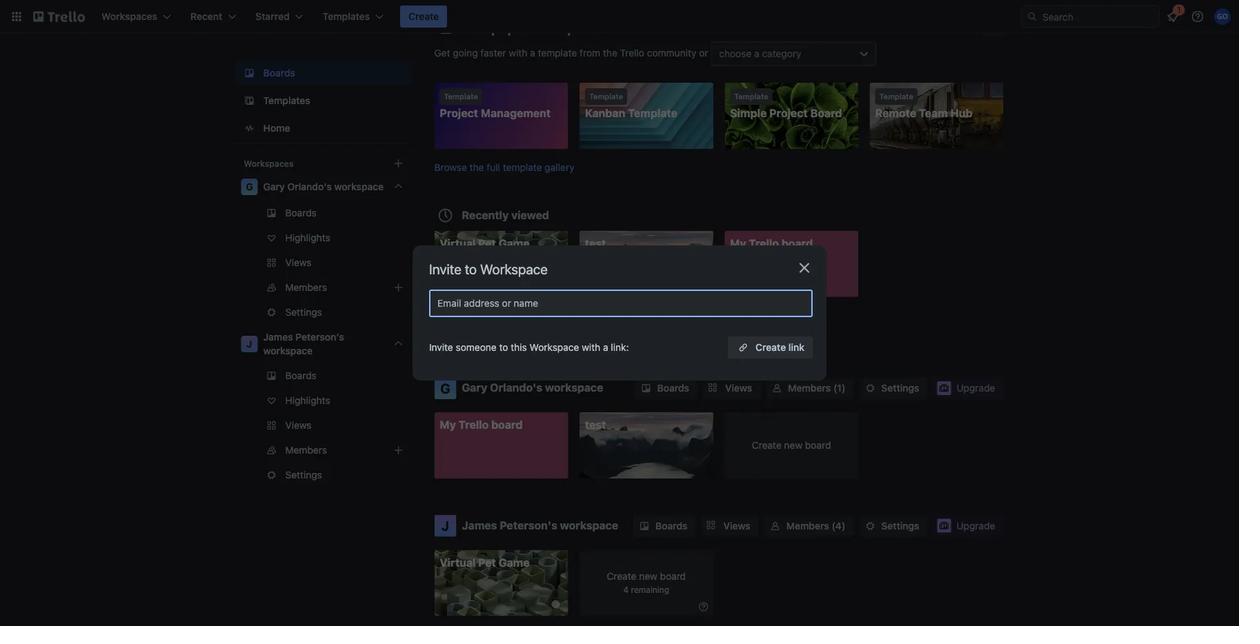 Task type: describe. For each thing, give the bounding box(es) containing it.
trello for "my trello board" link to the right
[[749, 237, 779, 250]]

community
[[647, 47, 697, 58]]

invite to workspace
[[429, 261, 548, 277]]

0 horizontal spatial james
[[263, 332, 293, 343]]

1 vertical spatial g
[[441, 380, 451, 397]]

0 horizontal spatial james peterson's workspace
[[263, 332, 344, 357]]

browse the full template gallery link
[[434, 162, 575, 173]]

virtual pet game for james
[[440, 556, 530, 569]]

0 vertical spatial j
[[247, 339, 252, 350]]

0 horizontal spatial with
[[509, 47, 528, 58]]

virtual pet game for recently
[[440, 237, 530, 250]]

test for recently viewed
[[585, 237, 606, 250]]

Search field
[[1038, 6, 1159, 27]]

sm image for boards
[[638, 519, 652, 533]]

create new board 4 remaining
[[607, 571, 686, 595]]

workspaces
[[244, 159, 294, 168]]

1 horizontal spatial my trello board link
[[725, 231, 859, 297]]

members link for orlando's
[[236, 277, 412, 299]]

remaining
[[631, 586, 670, 595]]

open information menu image
[[1191, 10, 1205, 23]]

board image
[[241, 65, 258, 81]]

0 horizontal spatial g
[[246, 181, 253, 193]]

full
[[487, 162, 500, 173]]

templates
[[543, 19, 607, 36]]

0 vertical spatial the
[[603, 47, 618, 58]]

most
[[457, 19, 488, 36]]

get
[[434, 47, 450, 58]]

most popular templates
[[457, 19, 607, 36]]

template board image
[[241, 92, 258, 109]]

test for gary orlando's workspace
[[585, 419, 606, 432]]

create link button
[[728, 337, 813, 359]]

or
[[699, 47, 709, 58]]

(1)
[[834, 383, 846, 394]]

create for create
[[409, 11, 439, 22]]

create new board
[[752, 440, 831, 451]]

recently
[[462, 208, 509, 222]]

members (4)
[[787, 520, 846, 532]]

workspaces
[[468, 349, 546, 362]]

upgrade button for j
[[934, 515, 1004, 537]]

board
[[811, 107, 843, 120]]

trello for leftmost "my trello board" link
[[459, 419, 489, 432]]

1 horizontal spatial to
[[499, 342, 508, 353]]

virtual pet game link for recently
[[434, 231, 568, 297]]

create for create link
[[756, 342, 786, 353]]

category
[[762, 48, 802, 59]]

choose
[[719, 48, 752, 59]]

my trello board for leftmost "my trello board" link
[[440, 419, 523, 432]]

1 horizontal spatial peterson's
[[500, 519, 558, 532]]

create for create new board
[[752, 440, 782, 451]]

hub
[[951, 107, 973, 120]]

template kanban template
[[585, 92, 678, 120]]

upgrade button for g
[[934, 378, 1004, 400]]

gallery
[[545, 162, 575, 173]]

link:
[[611, 342, 629, 353]]

0 horizontal spatial gary
[[263, 181, 285, 193]]

template for project
[[444, 92, 478, 101]]

new for create new board
[[785, 440, 803, 451]]

project inside template project management
[[440, 107, 478, 120]]

template remote team hub
[[876, 92, 973, 120]]

faster
[[481, 47, 506, 58]]

virtual pet game link for james
[[434, 550, 568, 617]]

templates
[[263, 95, 310, 106]]

1 horizontal spatial a
[[603, 342, 609, 353]]

home image
[[241, 120, 258, 137]]

this
[[511, 342, 527, 353]]

0 vertical spatial gary orlando's workspace
[[263, 181, 384, 193]]

get going faster with a template from the trello community or
[[434, 47, 711, 58]]

invite for invite someone to this workspace with a link:
[[429, 342, 453, 353]]

highlights for orlando's
[[285, 232, 330, 244]]

choose a category
[[719, 48, 802, 59]]

my for leftmost "my trello board" link
[[440, 419, 456, 432]]

your workspaces
[[434, 349, 546, 362]]

from
[[580, 47, 601, 58]]

test link for recently viewed
[[580, 231, 714, 297]]

popular
[[492, 19, 540, 36]]

create a workspace image
[[390, 155, 407, 172]]

template simple project board
[[730, 92, 843, 120]]

workspace inside the 'james peterson's workspace'
[[263, 345, 313, 357]]

0 horizontal spatial the
[[470, 162, 484, 173]]

0 vertical spatial workspace
[[480, 261, 548, 277]]

1 horizontal spatial james peterson's workspace
[[462, 519, 619, 532]]

1 horizontal spatial gary
[[462, 381, 488, 394]]

my for "my trello board" link to the right
[[730, 237, 747, 250]]

remote
[[876, 107, 917, 120]]

(4)
[[832, 520, 846, 532]]



Task type: vqa. For each thing, say whether or not it's contained in the screenshot.
'Attachment'
no



Task type: locate. For each thing, give the bounding box(es) containing it.
create for create new board 4 remaining
[[607, 571, 637, 582]]

0 vertical spatial members link
[[236, 277, 412, 299]]

upgrade for j
[[957, 520, 996, 532]]

template up "simple"
[[735, 92, 769, 101]]

1 test link from the top
[[580, 231, 714, 297]]

new up remaining
[[639, 571, 658, 582]]

new for create new board 4 remaining
[[639, 571, 658, 582]]

template down templates
[[538, 47, 577, 58]]

with left link:
[[582, 342, 601, 353]]

create inside create link button
[[756, 342, 786, 353]]

1 virtual pet game link from the top
[[434, 231, 568, 297]]

pet for recently
[[478, 237, 496, 250]]

1 horizontal spatial trello
[[620, 47, 645, 58]]

create button
[[400, 6, 447, 28]]

0 vertical spatial pet
[[478, 237, 496, 250]]

1 vertical spatial test
[[585, 419, 606, 432]]

gary orlando (garyorlando) image
[[1215, 8, 1231, 25]]

1 virtual pet game from the top
[[440, 237, 530, 250]]

upgrade for g
[[957, 383, 996, 394]]

2 project from the left
[[770, 107, 808, 120]]

trello
[[620, 47, 645, 58], [749, 237, 779, 250], [459, 419, 489, 432]]

new inside the create new board 4 remaining
[[639, 571, 658, 582]]

1 vertical spatial game
[[499, 556, 530, 569]]

workspace down recently viewed
[[480, 261, 548, 277]]

1 upgrade from the top
[[957, 383, 996, 394]]

members (1)
[[788, 383, 846, 394]]

close image
[[797, 260, 813, 276]]

my trello board
[[730, 237, 813, 250], [440, 419, 523, 432]]

0 horizontal spatial gary orlando's workspace
[[263, 181, 384, 193]]

0 vertical spatial virtual pet game
[[440, 237, 530, 250]]

1 vertical spatial j
[[442, 518, 449, 534]]

0 horizontal spatial orlando's
[[288, 181, 332, 193]]

2 virtual pet game from the top
[[440, 556, 530, 569]]

my
[[730, 237, 747, 250], [440, 419, 456, 432]]

g down your
[[441, 380, 451, 397]]

new
[[785, 440, 803, 451], [639, 571, 658, 582]]

1 virtual from the top
[[440, 237, 476, 250]]

0 horizontal spatial my trello board
[[440, 419, 523, 432]]

home link
[[236, 116, 412, 141]]

2 virtual pet game link from the top
[[434, 550, 568, 617]]

peterson's
[[296, 332, 344, 343], [500, 519, 558, 532]]

my trello board for "my trello board" link to the right
[[730, 237, 813, 250]]

test link
[[580, 231, 714, 297], [580, 413, 714, 479]]

gary
[[263, 181, 285, 193], [462, 381, 488, 394]]

workspace
[[334, 181, 384, 193], [263, 345, 313, 357], [545, 381, 604, 394], [560, 519, 619, 532]]

upgrade button
[[934, 378, 1004, 400], [934, 515, 1004, 537]]

highlights link for peterson's
[[236, 390, 412, 412]]

the
[[603, 47, 618, 58], [470, 162, 484, 173]]

game for peterson's
[[499, 556, 530, 569]]

1 upgrade button from the top
[[934, 378, 1004, 400]]

2 upgrade from the top
[[957, 520, 996, 532]]

management
[[481, 107, 551, 120]]

1 highlights from the top
[[285, 232, 330, 244]]

0 vertical spatial highlights link
[[236, 227, 412, 249]]

create link
[[756, 342, 805, 353]]

pet
[[478, 237, 496, 250], [478, 556, 496, 569]]

g
[[246, 181, 253, 193], [441, 380, 451, 397]]

2 members link from the top
[[236, 440, 412, 462]]

boards
[[263, 67, 295, 79], [285, 207, 317, 219], [285, 370, 317, 382], [657, 383, 690, 394], [656, 520, 688, 532]]

1 vertical spatial my trello board link
[[434, 413, 568, 479]]

0 horizontal spatial sm image
[[638, 519, 652, 533]]

1 vertical spatial upgrade
[[957, 520, 996, 532]]

template for kanban
[[589, 92, 623, 101]]

1 vertical spatial gary
[[462, 381, 488, 394]]

workspace right this
[[530, 342, 579, 353]]

0 horizontal spatial new
[[639, 571, 658, 582]]

1 vertical spatial template
[[503, 162, 542, 173]]

virtual for recently viewed
[[440, 237, 476, 250]]

virtual
[[440, 237, 476, 250], [440, 556, 476, 569]]

settings
[[285, 307, 322, 318], [882, 383, 920, 394], [285, 470, 322, 481], [882, 520, 920, 532]]

search image
[[1027, 11, 1038, 22]]

0 vertical spatial trello
[[620, 47, 645, 58]]

template up the kanban
[[589, 92, 623, 101]]

1 vertical spatial with
[[582, 342, 601, 353]]

home
[[263, 123, 290, 134]]

0 vertical spatial template
[[538, 47, 577, 58]]

1 horizontal spatial gary orlando's workspace
[[462, 381, 604, 394]]

test
[[585, 237, 606, 250], [585, 419, 606, 432]]

0 vertical spatial upgrade
[[957, 383, 996, 394]]

1 vertical spatial sm image
[[638, 519, 652, 533]]

virtual pet game
[[440, 237, 530, 250], [440, 556, 530, 569]]

1 project from the left
[[440, 107, 478, 120]]

1 vertical spatial trello
[[749, 237, 779, 250]]

test link for gary orlando's workspace
[[580, 413, 714, 479]]

0 vertical spatial invite
[[429, 261, 462, 277]]

project inside "template simple project board"
[[770, 107, 808, 120]]

your
[[434, 349, 466, 362]]

to down recently
[[465, 261, 477, 277]]

template inside "template simple project board"
[[735, 92, 769, 101]]

the right from on the top
[[603, 47, 618, 58]]

1 vertical spatial highlights
[[285, 395, 330, 407]]

1 horizontal spatial james
[[462, 519, 497, 532]]

0 vertical spatial orlando's
[[288, 181, 332, 193]]

a right choose
[[755, 48, 760, 59]]

project
[[440, 107, 478, 120], [770, 107, 808, 120]]

0 horizontal spatial my
[[440, 419, 456, 432]]

0 horizontal spatial project
[[440, 107, 478, 120]]

my trello board link
[[725, 231, 859, 297], [434, 413, 568, 479]]

2 test link from the top
[[580, 413, 714, 479]]

2 upgrade button from the top
[[934, 515, 1004, 537]]

Email address or name text field
[[438, 294, 810, 313]]

0 horizontal spatial to
[[465, 261, 477, 277]]

1 vertical spatial orlando's
[[490, 381, 543, 394]]

kanban
[[585, 107, 626, 120]]

template inside template project management
[[444, 92, 478, 101]]

add image
[[390, 280, 407, 296]]

pet for james
[[478, 556, 496, 569]]

j
[[247, 339, 252, 350], [442, 518, 449, 534]]

browse
[[434, 162, 467, 173]]

1 horizontal spatial project
[[770, 107, 808, 120]]

gary orlando's workspace down home link
[[263, 181, 384, 193]]

1 horizontal spatial new
[[785, 440, 803, 451]]

sm image right (1)
[[864, 382, 878, 396]]

workspace
[[480, 261, 548, 277], [530, 342, 579, 353]]

project up "browse" at the left top of page
[[440, 107, 478, 120]]

highlights
[[285, 232, 330, 244], [285, 395, 330, 407]]

0 vertical spatial g
[[246, 181, 253, 193]]

a down the most popular templates at top left
[[530, 47, 535, 58]]

0 vertical spatial peterson's
[[296, 332, 344, 343]]

someone
[[456, 342, 497, 353]]

create inside button
[[409, 11, 439, 22]]

1 vertical spatial new
[[639, 571, 658, 582]]

1 horizontal spatial the
[[603, 47, 618, 58]]

members link
[[236, 277, 412, 299], [236, 440, 412, 462]]

1 vertical spatial virtual
[[440, 556, 476, 569]]

1 highlights link from the top
[[236, 227, 412, 249]]

1 vertical spatial test link
[[580, 413, 714, 479]]

board inside the create new board 4 remaining
[[660, 571, 686, 582]]

0 vertical spatial test
[[585, 237, 606, 250]]

the left full
[[470, 162, 484, 173]]

template up remote
[[880, 92, 914, 101]]

template for simple
[[735, 92, 769, 101]]

2 highlights link from the top
[[236, 390, 412, 412]]

0 horizontal spatial a
[[530, 47, 535, 58]]

highlights for peterson's
[[285, 395, 330, 407]]

1 vertical spatial highlights link
[[236, 390, 412, 412]]

1 vertical spatial to
[[499, 342, 508, 353]]

1 vertical spatial james peterson's workspace
[[462, 519, 619, 532]]

1 vertical spatial my
[[440, 419, 456, 432]]

new down 'members (1)'
[[785, 440, 803, 451]]

2 test from the top
[[585, 419, 606, 432]]

to
[[465, 261, 477, 277], [499, 342, 508, 353]]

templates link
[[236, 88, 412, 113]]

gary orlando's workspace down invite someone to this workspace with a link:
[[462, 381, 604, 394]]

1 vertical spatial pet
[[478, 556, 496, 569]]

highlights link
[[236, 227, 412, 249], [236, 390, 412, 412]]

with
[[509, 47, 528, 58], [582, 342, 601, 353]]

board
[[782, 237, 813, 250], [492, 419, 523, 432], [805, 440, 831, 451], [660, 571, 686, 582]]

2 horizontal spatial trello
[[749, 237, 779, 250]]

sm image
[[864, 382, 878, 396], [638, 519, 652, 533]]

highlights link for orlando's
[[236, 227, 412, 249]]

recently viewed
[[462, 208, 549, 222]]

create
[[409, 11, 439, 22], [756, 342, 786, 353], [752, 440, 782, 451], [607, 571, 637, 582]]

0 vertical spatial upgrade button
[[934, 378, 1004, 400]]

boards link
[[236, 61, 412, 86], [236, 202, 412, 224], [236, 365, 412, 387], [635, 378, 698, 400], [634, 515, 696, 537]]

invite for invite to workspace
[[429, 261, 462, 277]]

0 horizontal spatial trello
[[459, 419, 489, 432]]

viewed
[[512, 208, 549, 222]]

2 highlights from the top
[[285, 395, 330, 407]]

1 pet from the top
[[478, 237, 496, 250]]

a left link:
[[603, 342, 609, 353]]

add image
[[390, 442, 407, 459]]

virtual pet game link
[[434, 231, 568, 297], [434, 550, 568, 617]]

0 horizontal spatial j
[[247, 339, 252, 350]]

0 vertical spatial my trello board link
[[725, 231, 859, 297]]

0 vertical spatial to
[[465, 261, 477, 277]]

browse the full template gallery
[[434, 162, 575, 173]]

1 vertical spatial virtual pet game
[[440, 556, 530, 569]]

simple
[[730, 107, 767, 120]]

0 vertical spatial new
[[785, 440, 803, 451]]

0 vertical spatial virtual
[[440, 237, 476, 250]]

members link for peterson's
[[236, 440, 412, 462]]

0 vertical spatial my trello board
[[730, 237, 813, 250]]

to left this
[[499, 342, 508, 353]]

with right faster
[[509, 47, 528, 58]]

team
[[919, 107, 948, 120]]

settings link
[[236, 302, 412, 324], [860, 378, 928, 400], [236, 465, 412, 487], [860, 515, 928, 537]]

0 horizontal spatial my trello board link
[[434, 413, 568, 479]]

1 horizontal spatial j
[[442, 518, 449, 534]]

1 horizontal spatial orlando's
[[490, 381, 543, 394]]

2 horizontal spatial a
[[755, 48, 760, 59]]

going
[[453, 47, 478, 58]]

1 vertical spatial james
[[462, 519, 497, 532]]

1 vertical spatial upgrade button
[[934, 515, 1004, 537]]

sm image for settings
[[864, 382, 878, 396]]

invite someone to this workspace with a link:
[[429, 342, 629, 353]]

create inside the create new board 4 remaining
[[607, 571, 637, 582]]

a
[[530, 47, 535, 58], [755, 48, 760, 59], [603, 342, 609, 353]]

1 vertical spatial members link
[[236, 440, 412, 462]]

2 invite from the top
[[429, 342, 453, 353]]

1 invite from the top
[[429, 261, 462, 277]]

primary element
[[0, 0, 1240, 33]]

james
[[263, 332, 293, 343], [462, 519, 497, 532]]

1 vertical spatial my trello board
[[440, 419, 523, 432]]

sm image up the create new board 4 remaining
[[638, 519, 652, 533]]

1 members link from the top
[[236, 277, 412, 299]]

members
[[285, 282, 327, 293], [788, 383, 831, 394], [285, 445, 327, 456], [787, 520, 830, 532]]

0 vertical spatial highlights
[[285, 232, 330, 244]]

template for remote
[[880, 92, 914, 101]]

sm image
[[639, 382, 653, 396], [771, 382, 784, 396], [769, 519, 783, 533], [864, 519, 878, 533], [697, 600, 711, 614]]

0 vertical spatial sm image
[[864, 382, 878, 396]]

2 pet from the top
[[478, 556, 496, 569]]

template
[[538, 47, 577, 58], [503, 162, 542, 173]]

0 horizontal spatial peterson's
[[296, 332, 344, 343]]

template down going
[[444, 92, 478, 101]]

2 game from the top
[[499, 556, 530, 569]]

1 notification image
[[1165, 8, 1182, 25]]

views
[[285, 257, 312, 268], [725, 383, 753, 394], [285, 420, 312, 431], [724, 520, 751, 532]]

template right the kanban
[[628, 107, 678, 120]]

0 vertical spatial game
[[499, 237, 530, 250]]

invite
[[429, 261, 462, 277], [429, 342, 453, 353]]

template right full
[[503, 162, 542, 173]]

0 vertical spatial james peterson's workspace
[[263, 332, 344, 357]]

1 horizontal spatial g
[[441, 380, 451, 397]]

game
[[499, 237, 530, 250], [499, 556, 530, 569]]

1 vertical spatial virtual pet game link
[[434, 550, 568, 617]]

1 vertical spatial gary orlando's workspace
[[462, 381, 604, 394]]

gary orlando's workspace
[[263, 181, 384, 193], [462, 381, 604, 394]]

project left board
[[770, 107, 808, 120]]

1 vertical spatial invite
[[429, 342, 453, 353]]

0 vertical spatial virtual pet game link
[[434, 231, 568, 297]]

2 virtual from the top
[[440, 556, 476, 569]]

1 horizontal spatial my trello board
[[730, 237, 813, 250]]

gary down workspaces
[[263, 181, 285, 193]]

1 horizontal spatial sm image
[[864, 382, 878, 396]]

virtual for james peterson's workspace
[[440, 556, 476, 569]]

4
[[624, 586, 629, 595]]

template project management
[[440, 92, 551, 120]]

1 game from the top
[[499, 237, 530, 250]]

template
[[444, 92, 478, 101], [589, 92, 623, 101], [735, 92, 769, 101], [880, 92, 914, 101], [628, 107, 678, 120]]

0 vertical spatial test link
[[580, 231, 714, 297]]

0 vertical spatial gary
[[263, 181, 285, 193]]

0 vertical spatial my
[[730, 237, 747, 250]]

views link
[[236, 252, 412, 274], [703, 378, 761, 400], [236, 415, 412, 437], [702, 515, 759, 537]]

1 vertical spatial peterson's
[[500, 519, 558, 532]]

0 vertical spatial with
[[509, 47, 528, 58]]

orlando's
[[288, 181, 332, 193], [490, 381, 543, 394]]

gary down your workspaces
[[462, 381, 488, 394]]

1 vertical spatial workspace
[[530, 342, 579, 353]]

1 horizontal spatial my
[[730, 237, 747, 250]]

template inside "template remote team hub"
[[880, 92, 914, 101]]

g down workspaces
[[246, 181, 253, 193]]

upgrade
[[957, 383, 996, 394], [957, 520, 996, 532]]

link
[[789, 342, 805, 353]]

1 test from the top
[[585, 237, 606, 250]]

game for viewed
[[499, 237, 530, 250]]



